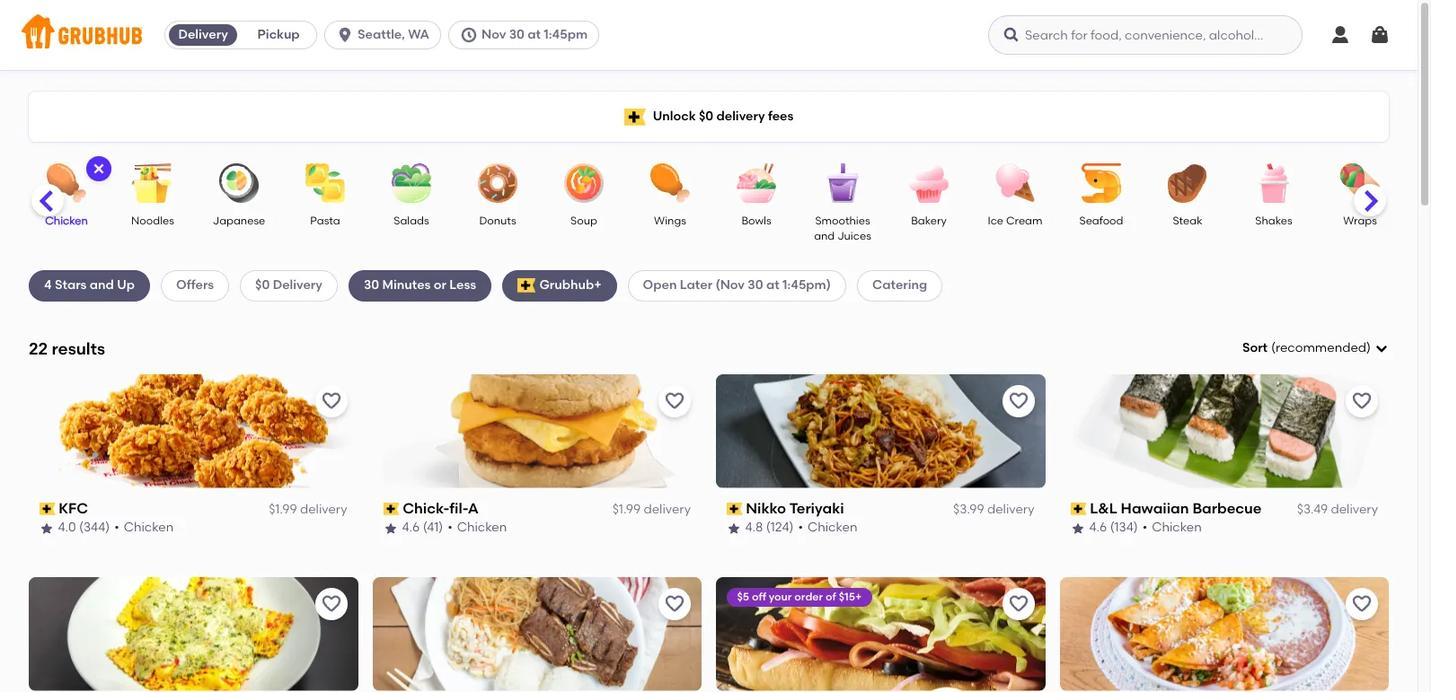 Task type: describe. For each thing, give the bounding box(es) containing it.
of
[[826, 591, 837, 603]]

noodles image
[[121, 164, 184, 203]]

a
[[468, 500, 479, 517]]

pickup button
[[241, 21, 316, 49]]

bakery
[[911, 215, 947, 227]]

ice cream
[[988, 215, 1043, 227]]

steak
[[1173, 215, 1203, 227]]

save this restaurant button for nikko teriyaki logo
[[1002, 385, 1035, 418]]

subscription pass image for chick-fil-a
[[383, 503, 399, 516]]

30 inside button
[[509, 27, 525, 42]]

nov 30 at 1:45pm button
[[448, 21, 606, 49]]

1:45pm
[[544, 27, 588, 42]]

2 horizontal spatial 30
[[748, 278, 763, 293]]

2 horizontal spatial svg image
[[1330, 24, 1351, 46]]

5 hermanos logo image
[[1060, 577, 1389, 691]]

quiznos (interurban ave s) logo image
[[716, 577, 1045, 691]]

salads image
[[380, 164, 443, 203]]

delivery for l&l
[[1331, 502, 1378, 518]]

delivery inside "button"
[[178, 27, 228, 42]]

chicken for l&l hawaiian barbecue
[[1152, 521, 1202, 536]]

delivery for nikko
[[987, 502, 1035, 518]]

the old spaghetti factory logo image
[[29, 577, 358, 691]]

subscription pass image
[[1070, 503, 1086, 516]]

at inside button
[[528, 27, 541, 42]]

l&l hawaiian barbecue
[[1090, 500, 1262, 517]]

nov 30 at 1:45pm
[[482, 27, 588, 42]]

stars
[[55, 278, 87, 293]]

4.8 (124)
[[746, 521, 794, 536]]

(41)
[[423, 521, 443, 536]]

(124)
[[767, 521, 794, 536]]

smoothies and juices
[[814, 215, 871, 243]]

less
[[449, 278, 476, 293]]

wraps image
[[1329, 164, 1392, 203]]

grubhub plus flag logo image for unlock $0 delivery fees
[[624, 108, 646, 125]]

save this restaurant button for l&l hawaiian barbecue logo
[[1346, 385, 1378, 418]]

• chicken for l&l hawaiian barbecue
[[1142, 521, 1202, 536]]

$3.49
[[1297, 502, 1328, 518]]

star icon image for nikko teriyaki
[[727, 522, 741, 536]]

chick-fil-a logo image
[[372, 374, 702, 489]]

later
[[680, 278, 713, 293]]

0 horizontal spatial 30
[[364, 278, 379, 293]]

order
[[795, 591, 824, 603]]

seafood
[[1079, 215, 1123, 227]]

offers
[[176, 278, 214, 293]]

chick-fil-a
[[403, 500, 479, 517]]

$1.99 for chick-fil-a
[[612, 502, 641, 518]]

$0 delivery
[[255, 278, 323, 293]]

donuts
[[479, 215, 516, 227]]

svg image inside nov 30 at 1:45pm button
[[460, 26, 478, 44]]

teriyaki
[[790, 500, 845, 517]]

1:45pm)
[[783, 278, 831, 293]]

seattle,
[[358, 27, 405, 42]]

or
[[434, 278, 446, 293]]

• for kfc
[[115, 521, 120, 536]]

save this restaurant image for kfc
[[320, 391, 342, 412]]

save this restaurant button for ohana kitchen logo
[[659, 588, 691, 621]]

$1.99 for kfc
[[269, 502, 297, 518]]

• chicken for nikko teriyaki
[[799, 521, 858, 536]]

(nov
[[716, 278, 745, 293]]

recommended
[[1276, 341, 1367, 356]]

4.0 (344)
[[58, 521, 110, 536]]

• chicken for kfc
[[115, 521, 174, 536]]

svg image inside the seattle, wa button
[[336, 26, 354, 44]]

grubhub plus flag logo image for grubhub+
[[518, 279, 536, 293]]

star icon image for chick-fil-a
[[383, 522, 398, 536]]

• for l&l hawaiian barbecue
[[1142, 521, 1147, 536]]

your
[[769, 591, 792, 603]]

subscription pass image for kfc
[[40, 503, 55, 516]]

$1.99 delivery for chick-fil-a
[[612, 502, 691, 518]]

ice cream image
[[984, 164, 1047, 203]]

japanese
[[213, 215, 265, 227]]

0 horizontal spatial svg image
[[92, 162, 106, 176]]

4 stars and up
[[44, 278, 135, 293]]

save this restaurant button for the old spaghetti factory logo
[[315, 588, 347, 621]]

star icon image for l&l hawaiian barbecue
[[1070, 522, 1085, 536]]

(344)
[[80, 521, 110, 536]]

save this restaurant image for chick-fil-a
[[664, 391, 685, 412]]

shakes
[[1255, 215, 1293, 227]]

nikko teriyaki
[[746, 500, 845, 517]]

• chicken for chick-fil-a
[[448, 521, 507, 536]]

4.6 (134)
[[1089, 521, 1138, 536]]

star icon image for kfc
[[40, 522, 54, 536]]

sort
[[1242, 341, 1268, 356]]

nikko
[[746, 500, 787, 517]]

(
[[1271, 341, 1276, 356]]

juices
[[837, 230, 871, 243]]

4.6 for l&l hawaiian barbecue
[[1089, 521, 1107, 536]]

save this restaurant button for 'kfc logo'
[[315, 385, 347, 418]]

wings
[[654, 215, 686, 227]]

wa
[[408, 27, 429, 42]]

ohana kitchen logo image
[[372, 577, 702, 691]]

soup
[[571, 215, 597, 227]]



Task type: vqa. For each thing, say whether or not it's contained in the screenshot.
01
no



Task type: locate. For each thing, give the bounding box(es) containing it.
30 left minutes
[[364, 278, 379, 293]]

• for nikko teriyaki
[[799, 521, 804, 536]]

save this restaurant image
[[320, 391, 342, 412], [664, 391, 685, 412], [1008, 391, 1029, 412], [1351, 391, 1373, 412], [664, 594, 685, 615], [1351, 594, 1373, 615]]

off
[[752, 591, 767, 603]]

1 horizontal spatial delivery
[[273, 278, 323, 293]]

$5 off your order of $15+
[[738, 591, 862, 603]]

l&l
[[1090, 500, 1117, 517]]

1 horizontal spatial $0
[[699, 109, 713, 124]]

0 horizontal spatial and
[[90, 278, 114, 293]]

1 • from the left
[[115, 521, 120, 536]]

2 subscription pass image from the left
[[383, 503, 399, 516]]

• right the (344)
[[115, 521, 120, 536]]

save this restaurant image for l&l hawaiian barbecue
[[1351, 391, 1373, 412]]

main navigation navigation
[[0, 0, 1418, 70]]

delivery
[[716, 109, 765, 124], [300, 502, 347, 518], [644, 502, 691, 518], [987, 502, 1035, 518], [1331, 502, 1378, 518]]

• for chick-fil-a
[[448, 521, 453, 536]]

results
[[52, 338, 105, 359]]

•
[[115, 521, 120, 536], [448, 521, 453, 536], [799, 521, 804, 536], [1142, 521, 1147, 536]]

save this restaurant image inside button
[[320, 594, 342, 615]]

$3.99 delivery
[[953, 502, 1035, 518]]

0 horizontal spatial grubhub plus flag logo image
[[518, 279, 536, 293]]

star icon image left 4.6 (41)
[[383, 522, 398, 536]]

subscription pass image left chick-
[[383, 503, 399, 516]]

star icon image
[[40, 522, 54, 536], [383, 522, 398, 536], [727, 522, 741, 536], [1070, 522, 1085, 536]]

salads
[[394, 215, 429, 227]]

4.8
[[746, 521, 764, 536]]

0 horizontal spatial subscription pass image
[[40, 503, 55, 516]]

1 horizontal spatial 4.6
[[1089, 521, 1107, 536]]

3 star icon image from the left
[[727, 522, 741, 536]]

bakery image
[[898, 164, 960, 203]]

1 4.6 from the left
[[402, 521, 420, 536]]

1 $1.99 from the left
[[269, 502, 297, 518]]

$3.99
[[953, 502, 984, 518]]

1 $1.99 delivery from the left
[[269, 502, 347, 518]]

and
[[814, 230, 835, 243], [90, 278, 114, 293]]

$5
[[738, 591, 750, 603]]

nov
[[482, 27, 506, 42]]

chicken for nikko teriyaki
[[808, 521, 858, 536]]

catering
[[872, 278, 927, 293]]

1 horizontal spatial 30
[[509, 27, 525, 42]]

fil-
[[450, 500, 468, 517]]

unlock
[[653, 109, 696, 124]]

2 $1.99 from the left
[[612, 502, 641, 518]]

cream
[[1006, 215, 1043, 227]]

30
[[509, 27, 525, 42], [364, 278, 379, 293], [748, 278, 763, 293]]

wraps
[[1343, 215, 1377, 227]]

at
[[528, 27, 541, 42], [766, 278, 780, 293]]

seattle, wa
[[358, 27, 429, 42]]

kfc
[[59, 500, 89, 517]]

• chicken down the l&l hawaiian barbecue
[[1142, 521, 1202, 536]]

chicken for kfc
[[124, 521, 174, 536]]

shakes image
[[1243, 164, 1305, 203]]

• down nikko teriyaki
[[799, 521, 804, 536]]

star icon image left 4.8 on the right
[[727, 522, 741, 536]]

2 $1.99 delivery from the left
[[612, 502, 691, 518]]

delivery left pickup at the left of page
[[178, 27, 228, 42]]

kfc logo image
[[29, 374, 358, 489]]

1 horizontal spatial grubhub plus flag logo image
[[624, 108, 646, 125]]

1 horizontal spatial subscription pass image
[[383, 503, 399, 516]]

seafood image
[[1070, 164, 1133, 203]]

star icon image left 4.0
[[40, 522, 54, 536]]

0 horizontal spatial $0
[[255, 278, 270, 293]]

30 minutes or less
[[364, 278, 476, 293]]

noodles
[[131, 215, 174, 227]]

at left the 1:45pm)
[[766, 278, 780, 293]]

wings image
[[639, 164, 702, 203]]

2 horizontal spatial subscription pass image
[[727, 503, 743, 516]]

1 star icon image from the left
[[40, 522, 54, 536]]

donuts image
[[466, 164, 529, 203]]

smoothies
[[815, 215, 870, 227]]

nikko teriyaki logo image
[[716, 374, 1045, 489]]

hawaiian
[[1121, 500, 1189, 517]]

save this restaurant image
[[320, 594, 342, 615], [1008, 594, 1029, 615]]

$1.99 delivery
[[269, 502, 347, 518], [612, 502, 691, 518]]

chicken down chicken image
[[45, 215, 88, 227]]

chicken down teriyaki
[[808, 521, 858, 536]]

• chicken down teriyaki
[[799, 521, 858, 536]]

1 vertical spatial delivery
[[273, 278, 323, 293]]

0 vertical spatial delivery
[[178, 27, 228, 42]]

30 right (nov
[[748, 278, 763, 293]]

pasta image
[[294, 164, 357, 203]]

grubhub plus flag logo image left unlock
[[624, 108, 646, 125]]

0 horizontal spatial $1.99
[[269, 502, 297, 518]]

l&l hawaiian barbecue logo image
[[1060, 374, 1389, 489]]

2 4.6 from the left
[[1089, 521, 1107, 536]]

4.6
[[402, 521, 420, 536], [1089, 521, 1107, 536]]

minutes
[[382, 278, 431, 293]]

22
[[29, 338, 48, 359]]

bowls
[[742, 215, 771, 227]]

2 star icon image from the left
[[383, 522, 398, 536]]

4.0
[[58, 521, 77, 536]]

• chicken right the (344)
[[115, 521, 174, 536]]

$3.49 delivery
[[1297, 502, 1378, 518]]

4 • from the left
[[1142, 521, 1147, 536]]

)
[[1367, 341, 1371, 356]]

22 results
[[29, 338, 105, 359]]

4 star icon image from the left
[[1070, 522, 1085, 536]]

0 vertical spatial and
[[814, 230, 835, 243]]

none field containing sort
[[1242, 340, 1389, 358]]

delivery for chick-
[[644, 502, 691, 518]]

1 vertical spatial grubhub plus flag logo image
[[518, 279, 536, 293]]

1 vertical spatial and
[[90, 278, 114, 293]]

1 horizontal spatial $1.99
[[612, 502, 641, 518]]

2 • from the left
[[448, 521, 453, 536]]

save this restaurant button
[[315, 385, 347, 418], [659, 385, 691, 418], [1002, 385, 1035, 418], [1346, 385, 1378, 418], [315, 588, 347, 621], [659, 588, 691, 621], [1002, 588, 1035, 621], [1346, 588, 1378, 621]]

0 horizontal spatial save this restaurant image
[[320, 594, 342, 615]]

1 save this restaurant image from the left
[[320, 594, 342, 615]]

chick-
[[403, 500, 450, 517]]

and left up
[[90, 278, 114, 293]]

• chicken
[[115, 521, 174, 536], [448, 521, 507, 536], [799, 521, 858, 536], [1142, 521, 1202, 536]]

chicken down the a
[[457, 521, 507, 536]]

save this restaurant image for nikko teriyaki
[[1008, 391, 1029, 412]]

1 horizontal spatial $1.99 delivery
[[612, 502, 691, 518]]

0 horizontal spatial 4.6
[[402, 521, 420, 536]]

pasta
[[310, 215, 340, 227]]

$1.99
[[269, 502, 297, 518], [612, 502, 641, 518]]

soup image
[[553, 164, 615, 203]]

1 vertical spatial at
[[766, 278, 780, 293]]

4
[[44, 278, 52, 293]]

grubhub plus flag logo image
[[624, 108, 646, 125], [518, 279, 536, 293]]

svg image
[[1330, 24, 1351, 46], [1003, 26, 1021, 44], [92, 162, 106, 176]]

(134)
[[1110, 521, 1138, 536]]

4.6 (41)
[[402, 521, 443, 536]]

• chicken down the a
[[448, 521, 507, 536]]

1 subscription pass image from the left
[[40, 503, 55, 516]]

pickup
[[257, 27, 300, 42]]

None field
[[1242, 340, 1389, 358]]

barbecue
[[1193, 500, 1262, 517]]

chicken right the (344)
[[124, 521, 174, 536]]

seattle, wa button
[[324, 21, 448, 49]]

1 horizontal spatial at
[[766, 278, 780, 293]]

0 vertical spatial grubhub plus flag logo image
[[624, 108, 646, 125]]

$1.99 delivery for kfc
[[269, 502, 347, 518]]

• right (134)
[[1142, 521, 1147, 536]]

and down the smoothies
[[814, 230, 835, 243]]

chicken for chick-fil-a
[[457, 521, 507, 536]]

steak image
[[1156, 164, 1219, 203]]

1 • chicken from the left
[[115, 521, 174, 536]]

1 horizontal spatial save this restaurant image
[[1008, 594, 1029, 615]]

up
[[117, 278, 135, 293]]

3 subscription pass image from the left
[[727, 503, 743, 516]]

2 • chicken from the left
[[448, 521, 507, 536]]

Search for food, convenience, alcohol... search field
[[988, 15, 1303, 55]]

delivery button
[[165, 21, 241, 49]]

unlock $0 delivery fees
[[653, 109, 794, 124]]

subscription pass image left nikko
[[727, 503, 743, 516]]

save this restaurant button for chick-fil-a logo on the left bottom of the page
[[659, 385, 691, 418]]

fees
[[768, 109, 794, 124]]

2 save this restaurant image from the left
[[1008, 594, 1029, 615]]

subscription pass image for nikko teriyaki
[[727, 503, 743, 516]]

open
[[643, 278, 677, 293]]

chicken down the l&l hawaiian barbecue
[[1152, 521, 1202, 536]]

4.6 down l&l
[[1089, 521, 1107, 536]]

1 vertical spatial $0
[[255, 278, 270, 293]]

1 horizontal spatial svg image
[[1003, 26, 1021, 44]]

star icon image down subscription pass icon
[[1070, 522, 1085, 536]]

delivery down pasta
[[273, 278, 323, 293]]

3 • from the left
[[799, 521, 804, 536]]

grubhub plus flag logo image left grubhub+
[[518, 279, 536, 293]]

japanese image
[[208, 164, 270, 203]]

save this restaurant button for '5 hermanos logo'
[[1346, 588, 1378, 621]]

sort ( recommended )
[[1242, 341, 1371, 356]]

grubhub+
[[539, 278, 602, 293]]

at left 1:45pm
[[528, 27, 541, 42]]

$0 right unlock
[[699, 109, 713, 124]]

0 horizontal spatial $1.99 delivery
[[269, 502, 347, 518]]

4.6 left '(41)'
[[402, 521, 420, 536]]

delivery
[[178, 27, 228, 42], [273, 278, 323, 293]]

30 right nov
[[509, 27, 525, 42]]

1 horizontal spatial and
[[814, 230, 835, 243]]

$15+
[[839, 591, 862, 603]]

svg image
[[1369, 24, 1391, 46], [336, 26, 354, 44], [460, 26, 478, 44], [1375, 342, 1389, 356]]

chicken
[[45, 215, 88, 227], [124, 521, 174, 536], [457, 521, 507, 536], [808, 521, 858, 536], [1152, 521, 1202, 536]]

4.6 for chick-fil-a
[[402, 521, 420, 536]]

0 vertical spatial at
[[528, 27, 541, 42]]

3 • chicken from the left
[[799, 521, 858, 536]]

0 vertical spatial $0
[[699, 109, 713, 124]]

smoothies and juices image
[[811, 164, 874, 203]]

4 • chicken from the left
[[1142, 521, 1202, 536]]

bowls image
[[725, 164, 788, 203]]

and inside smoothies and juices
[[814, 230, 835, 243]]

0 horizontal spatial at
[[528, 27, 541, 42]]

0 horizontal spatial delivery
[[178, 27, 228, 42]]

ice
[[988, 215, 1004, 227]]

$0 right the offers
[[255, 278, 270, 293]]

subscription pass image left 'kfc'
[[40, 503, 55, 516]]

open later (nov 30 at 1:45pm)
[[643, 278, 831, 293]]

• right '(41)'
[[448, 521, 453, 536]]

chicken image
[[35, 164, 98, 203]]

subscription pass image
[[40, 503, 55, 516], [383, 503, 399, 516], [727, 503, 743, 516]]



